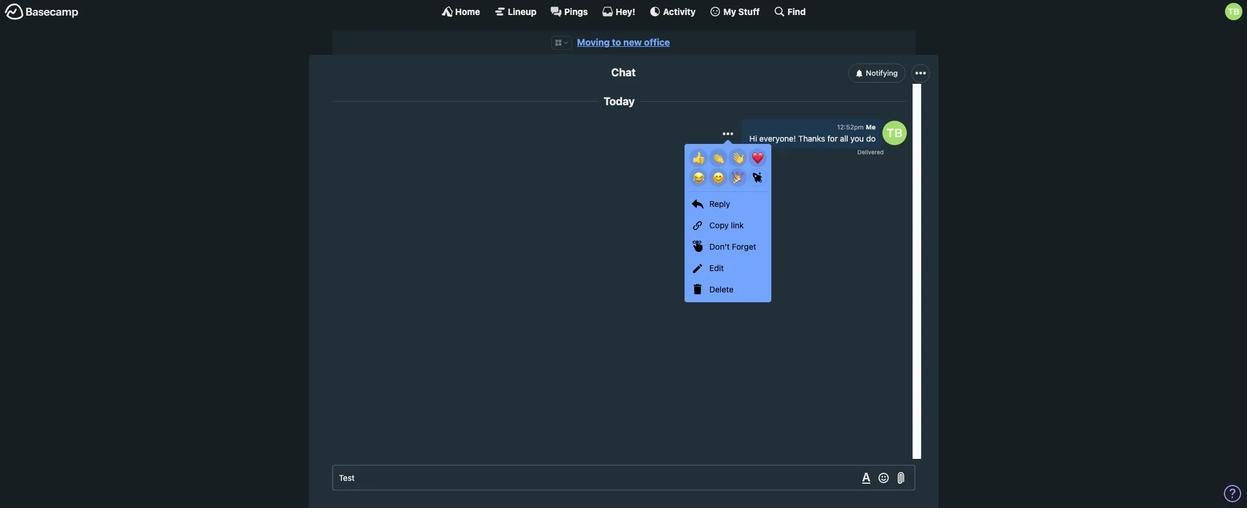 Task type: locate. For each thing, give the bounding box(es) containing it.
lineup link
[[494, 6, 537, 17]]

delete
[[710, 285, 734, 294]]

moving to new office link
[[577, 37, 670, 47]]

test
[[339, 474, 355, 484]]

find button
[[774, 6, 806, 17]]

tim burton image
[[883, 121, 907, 145]]

link
[[731, 221, 744, 231]]

reply link
[[687, 194, 770, 215]]

notifying
[[866, 68, 898, 78]]

delete link
[[687, 279, 770, 301]]

Test text field
[[332, 466, 916, 492]]

None submit
[[690, 149, 708, 167], [709, 149, 728, 167], [729, 149, 748, 167], [749, 149, 767, 167], [690, 169, 708, 187], [709, 169, 728, 187], [729, 169, 748, 187], [690, 149, 708, 167], [709, 149, 728, 167], [729, 149, 748, 167], [749, 149, 767, 167], [690, 169, 708, 187], [709, 169, 728, 187], [729, 169, 748, 187]]

pings button
[[551, 6, 588, 17]]

edit link
[[687, 258, 770, 279]]

notifying link
[[849, 64, 906, 83]]

copy link link
[[687, 215, 770, 237]]

hi
[[750, 134, 758, 144]]

copy
[[710, 221, 729, 231]]

chat
[[612, 66, 636, 79]]

forget
[[732, 242, 757, 252]]

switch accounts image
[[5, 3, 79, 21]]

everyone!
[[760, 134, 796, 144]]

for
[[828, 134, 838, 144]]

moving to new office
[[577, 37, 670, 47]]

edit
[[710, 263, 724, 273]]

new
[[624, 37, 642, 47]]

12:52pm element
[[838, 124, 864, 131]]

12:52pm link
[[838, 124, 864, 131]]

activity link
[[650, 6, 696, 17]]

copy link
[[710, 221, 744, 231]]



Task type: vqa. For each thing, say whether or not it's contained in the screenshot.
bottom on
no



Task type: describe. For each thing, give the bounding box(es) containing it.
find
[[788, 6, 806, 17]]

lineup
[[508, 6, 537, 17]]

pings
[[565, 6, 588, 17]]

hey! button
[[602, 6, 636, 17]]

all
[[840, 134, 849, 144]]

my
[[724, 6, 737, 17]]

thanks
[[799, 134, 826, 144]]

don't forget
[[710, 242, 757, 252]]

office
[[644, 37, 670, 47]]

stuff
[[739, 6, 760, 17]]

activity
[[663, 6, 696, 17]]

hi everyone! thanks for all you do
[[750, 134, 876, 144]]

my stuff button
[[710, 6, 760, 17]]

moving
[[577, 37, 610, 47]]

don't
[[710, 242, 730, 252]]

to
[[612, 37, 621, 47]]

home
[[455, 6, 480, 17]]

reply
[[710, 199, 731, 209]]

you
[[851, 134, 864, 144]]

main element
[[0, 0, 1248, 23]]

tim burton image
[[1226, 3, 1243, 20]]

do
[[867, 134, 876, 144]]

today
[[604, 95, 635, 108]]

don't forget link
[[687, 237, 770, 258]]

12:52pm
[[838, 124, 864, 131]]

hey!
[[616, 6, 636, 17]]

home link
[[442, 6, 480, 17]]

my stuff
[[724, 6, 760, 17]]



